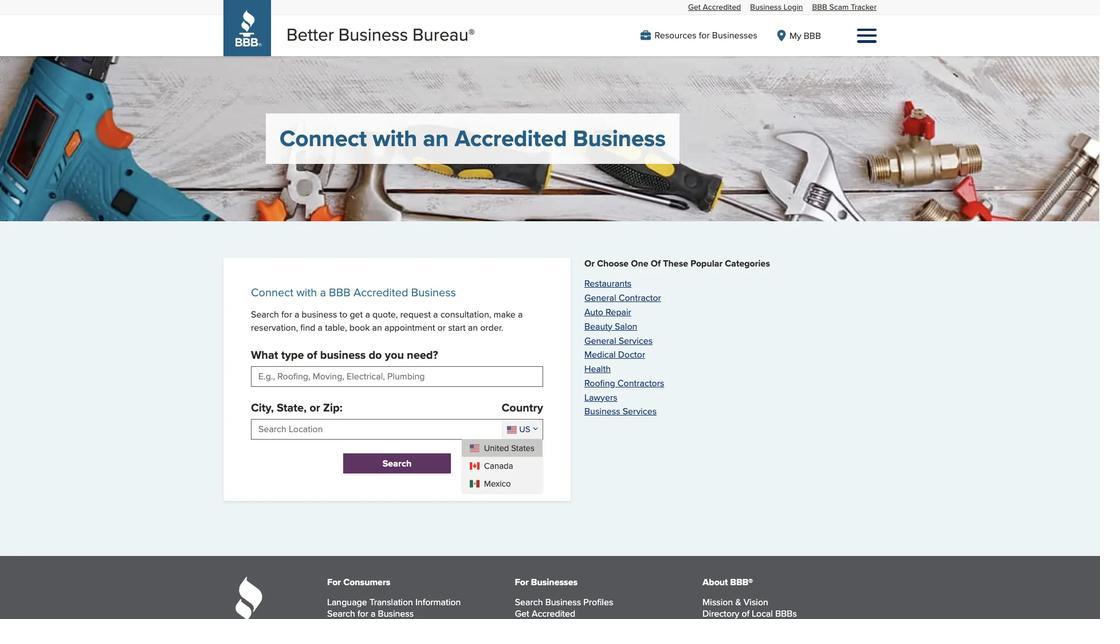 Task type: describe. For each thing, give the bounding box(es) containing it.
1 horizontal spatial an
[[423, 122, 449, 155]]

city, state, or zip:
[[251, 399, 343, 416]]

medical doctor link
[[585, 348, 646, 361]]

search button
[[343, 453, 451, 474]]

zip:
[[323, 399, 343, 416]]

beauty salon link
[[585, 320, 638, 333]]

roofing
[[585, 377, 615, 390]]

mexico
[[484, 478, 511, 490]]

city,
[[251, 399, 274, 416]]

connect with an accredited business
[[280, 122, 666, 155]]

restaurants general contractor auto repair beauty salon general services medical doctor health roofing contractors lawyers business services
[[585, 277, 665, 418]]

business inside restaurants general contractor auto repair beauty salon general services medical doctor health roofing contractors lawyers business services
[[585, 405, 621, 418]]

What type of business do you need? search field
[[259, 367, 543, 386]]

1 vertical spatial bbb
[[804, 29, 821, 42]]

City, State, or Zip: field
[[259, 420, 502, 439]]

quote,
[[373, 308, 398, 321]]

do
[[369, 346, 382, 363]]

0 vertical spatial bbb
[[813, 1, 828, 13]]

2 vertical spatial bbb
[[329, 284, 351, 300]]

lawyers
[[585, 391, 618, 404]]

1 vertical spatial services
[[623, 405, 657, 418]]

roofing contractors link
[[585, 377, 665, 390]]

0 vertical spatial services
[[619, 334, 653, 347]]

business services link
[[585, 405, 657, 418]]

&
[[736, 596, 742, 609]]

connect with a bbb accredited business
[[251, 284, 456, 300]]

bbb scam tracker
[[813, 1, 877, 13]]

salon
[[615, 320, 638, 333]]

auto
[[585, 306, 604, 319]]

mexico option
[[462, 475, 543, 492]]

0 horizontal spatial or
[[310, 399, 320, 416]]

canada
[[484, 460, 513, 472]]

appointment
[[385, 321, 435, 334]]

general services link
[[585, 334, 653, 347]]

general contractor link
[[585, 291, 661, 304]]

language
[[327, 596, 367, 609]]

for for search
[[281, 308, 292, 321]]

start
[[448, 321, 466, 334]]

you
[[385, 346, 404, 363]]

categories
[[725, 257, 771, 270]]

business login
[[751, 1, 803, 13]]

make
[[494, 308, 516, 321]]

table,
[[325, 321, 347, 334]]

business for to
[[302, 308, 337, 321]]

of
[[307, 346, 317, 363]]

1 horizontal spatial businesses
[[712, 29, 758, 42]]

US field
[[502, 420, 543, 439]]

doctor
[[618, 348, 646, 361]]

better
[[287, 22, 334, 47]]

reservation,
[[251, 321, 298, 334]]

language translation information link
[[327, 596, 461, 609]]

resources for businesses link
[[641, 29, 758, 42]]

2 vertical spatial accredited
[[354, 284, 408, 300]]

these
[[663, 257, 689, 270]]

with for a
[[296, 284, 317, 300]]

for for for businesses
[[515, 576, 529, 589]]

search business profiles
[[515, 596, 614, 609]]

2 horizontal spatial accredited
[[703, 1, 741, 13]]

canada option
[[462, 457, 543, 475]]

beauty
[[585, 320, 613, 333]]

a left find
[[295, 308, 300, 321]]

better business bureau ®
[[287, 22, 475, 47]]

consultation,
[[441, 308, 492, 321]]

for for resources
[[699, 29, 710, 42]]

restaurants link
[[585, 277, 632, 290]]

health link
[[585, 362, 611, 376]]

get accredited link
[[688, 1, 741, 13]]

business login link
[[751, 1, 803, 13]]

resources
[[655, 29, 697, 42]]

for businesses link
[[515, 576, 578, 589]]

get
[[350, 308, 363, 321]]

need?
[[407, 346, 438, 363]]

search for search
[[383, 457, 412, 470]]

language translation information
[[327, 596, 461, 609]]

what
[[251, 346, 278, 363]]

bbb®
[[731, 576, 753, 589]]

bureau
[[413, 22, 469, 47]]

us
[[520, 423, 531, 435]]

about bbb®
[[703, 576, 753, 589]]

list box inside search for a business to get a quote, request a consultation, make a reservation, find a table, book an appointment or start an order. group
[[462, 439, 543, 492]]

united states
[[484, 442, 535, 454]]

2 horizontal spatial an
[[468, 321, 478, 334]]



Task type: locate. For each thing, give the bounding box(es) containing it.
contractors
[[618, 377, 665, 390]]

1 horizontal spatial accredited
[[455, 122, 567, 155]]

bbb up to
[[329, 284, 351, 300]]

repair
[[606, 306, 632, 319]]

search up "what"
[[251, 308, 279, 321]]

a right request
[[433, 308, 438, 321]]

an
[[423, 122, 449, 155], [372, 321, 382, 334], [468, 321, 478, 334]]

search inside the search for a business to get a quote, request a consultation, make a reservation, find a table, book an appointment or start an order.
[[251, 308, 279, 321]]

services down contractors
[[623, 405, 657, 418]]

connect
[[280, 122, 367, 155], [251, 284, 294, 300]]

for businesses
[[515, 576, 578, 589]]

1 for from the left
[[327, 576, 341, 589]]

business left to
[[302, 308, 337, 321]]

1 horizontal spatial or
[[438, 321, 446, 334]]

1 vertical spatial accredited
[[455, 122, 567, 155]]

mission & vision
[[703, 596, 769, 609]]

my
[[790, 29, 802, 42]]

auto repair link
[[585, 306, 632, 319]]

1 horizontal spatial with
[[373, 122, 417, 155]]

mission & vision link
[[703, 596, 769, 609]]

0 vertical spatial or
[[438, 321, 446, 334]]

bbb right my
[[804, 29, 821, 42]]

for up search business profiles link
[[515, 576, 529, 589]]

search for search business profiles
[[515, 596, 543, 609]]

with for an
[[373, 122, 417, 155]]

general up medical
[[585, 334, 617, 347]]

1 vertical spatial general
[[585, 334, 617, 347]]

0 vertical spatial with
[[373, 122, 417, 155]]

about bbb® link
[[703, 576, 753, 589]]

0 vertical spatial search
[[251, 308, 279, 321]]

search for search for a business to get a quote, request a consultation, make a reservation, find a table, book an appointment or start an order.
[[251, 308, 279, 321]]

what type of business do you need?
[[251, 346, 438, 363]]

health
[[585, 362, 611, 376]]

resources for businesses
[[655, 29, 758, 42]]

for left find
[[281, 308, 292, 321]]

information
[[416, 596, 461, 609]]

1 vertical spatial for
[[281, 308, 292, 321]]

lawyers link
[[585, 391, 618, 404]]

0 vertical spatial businesses
[[712, 29, 758, 42]]

mission
[[703, 596, 733, 609]]

for inside the search for a business to get a quote, request a consultation, make a reservation, find a table, book an appointment or start an order.
[[281, 308, 292, 321]]

or left start
[[438, 321, 446, 334]]

for consumers
[[327, 576, 391, 589]]

or choose one of these popular categories
[[585, 257, 771, 270]]

0 horizontal spatial an
[[372, 321, 382, 334]]

0 horizontal spatial with
[[296, 284, 317, 300]]

for for for consumers
[[327, 576, 341, 589]]

a
[[320, 284, 326, 300], [295, 308, 300, 321], [365, 308, 370, 321], [433, 308, 438, 321], [518, 308, 523, 321], [318, 321, 323, 334]]

general up 'auto'
[[585, 291, 617, 304]]

for
[[327, 576, 341, 589], [515, 576, 529, 589]]

one
[[631, 257, 649, 270]]

0 horizontal spatial for
[[327, 576, 341, 589]]

united states option
[[462, 439, 543, 457]]

book
[[350, 321, 370, 334]]

search for a business to get a quote, request a consultation, make a reservation, find a table, book an appointment or start an order. group
[[251, 308, 543, 492]]

0 vertical spatial general
[[585, 291, 617, 304]]

for up language
[[327, 576, 341, 589]]

a right get at the left of the page
[[365, 308, 370, 321]]

profiles
[[584, 596, 614, 609]]

my bbb
[[790, 29, 821, 42]]

businesses
[[712, 29, 758, 42], [531, 576, 578, 589]]

request
[[400, 308, 431, 321]]

businesses up search business profiles
[[531, 576, 578, 589]]

my bbb button
[[776, 29, 821, 42]]

or
[[585, 257, 595, 270]]

1 horizontal spatial for
[[699, 29, 710, 42]]

country
[[502, 399, 543, 416]]

accredited
[[703, 1, 741, 13], [455, 122, 567, 155], [354, 284, 408, 300]]

1 vertical spatial businesses
[[531, 576, 578, 589]]

1 general from the top
[[585, 291, 617, 304]]

state,
[[277, 399, 307, 416]]

united
[[484, 442, 509, 454]]

bbb scam tracker link
[[813, 1, 877, 13]]

order.
[[480, 321, 504, 334]]

scam
[[830, 1, 849, 13]]

get
[[688, 1, 701, 13]]

find
[[301, 321, 316, 334]]

states
[[512, 442, 535, 454]]

1 vertical spatial business
[[320, 346, 366, 363]]

search down for businesses link
[[515, 596, 543, 609]]

or left zip:
[[310, 399, 320, 416]]

login
[[784, 1, 803, 13]]

services
[[619, 334, 653, 347], [623, 405, 657, 418]]

0 vertical spatial accredited
[[703, 1, 741, 13]]

tracker
[[851, 1, 877, 13]]

2 horizontal spatial search
[[515, 596, 543, 609]]

connect for connect with an accredited business
[[280, 122, 367, 155]]

bbb image
[[224, 577, 272, 619]]

services up doctor
[[619, 334, 653, 347]]

or
[[438, 321, 446, 334], [310, 399, 320, 416]]

businesses down get accredited link
[[712, 29, 758, 42]]

restaurants
[[585, 277, 632, 290]]

0 horizontal spatial for
[[281, 308, 292, 321]]

get accredited
[[688, 1, 741, 13]]

business inside the search for a business to get a quote, request a consultation, make a reservation, find a table, book an appointment or start an order.
[[302, 308, 337, 321]]

0 horizontal spatial accredited
[[354, 284, 408, 300]]

bbb left scam
[[813, 1, 828, 13]]

vision
[[744, 596, 769, 609]]

consumers
[[343, 576, 391, 589]]

popular
[[691, 257, 723, 270]]

business
[[302, 308, 337, 321], [320, 346, 366, 363]]

1 horizontal spatial for
[[515, 576, 529, 589]]

2 vertical spatial search
[[515, 596, 543, 609]]

list box
[[462, 439, 543, 492]]

type
[[281, 346, 304, 363]]

0 vertical spatial connect
[[280, 122, 367, 155]]

0 vertical spatial business
[[302, 308, 337, 321]]

business for do
[[320, 346, 366, 363]]

2 general from the top
[[585, 334, 617, 347]]

2 for from the left
[[515, 576, 529, 589]]

or inside the search for a business to get a quote, request a consultation, make a reservation, find a table, book an appointment or start an order.
[[438, 321, 446, 334]]

list box containing united states
[[462, 439, 543, 492]]

0 horizontal spatial businesses
[[531, 576, 578, 589]]

translation
[[370, 596, 413, 609]]

a up table,
[[320, 284, 326, 300]]

choose
[[597, 257, 629, 270]]

for right the resources
[[699, 29, 710, 42]]

1 vertical spatial with
[[296, 284, 317, 300]]

about
[[703, 576, 728, 589]]

of
[[651, 257, 661, 270]]

search inside button
[[383, 457, 412, 470]]

connect for connect with a bbb accredited business
[[251, 284, 294, 300]]

1 vertical spatial connect
[[251, 284, 294, 300]]

search down city, state, or zip: field
[[383, 457, 412, 470]]

®
[[469, 24, 475, 42]]

1 vertical spatial search
[[383, 457, 412, 470]]

0 horizontal spatial search
[[251, 308, 279, 321]]

1 horizontal spatial search
[[383, 457, 412, 470]]

a right find
[[318, 321, 323, 334]]

0 vertical spatial for
[[699, 29, 710, 42]]

a right make
[[518, 308, 523, 321]]

general
[[585, 291, 617, 304], [585, 334, 617, 347]]

to
[[340, 308, 348, 321]]

contractor
[[619, 291, 661, 304]]

business down table,
[[320, 346, 366, 363]]

search for a business to get a quote, request a consultation, make a reservation, find a table, book an appointment or start an order.
[[251, 308, 523, 334]]

medical
[[585, 348, 616, 361]]

for
[[699, 29, 710, 42], [281, 308, 292, 321]]

search business profiles link
[[515, 596, 614, 609]]

search
[[251, 308, 279, 321], [383, 457, 412, 470], [515, 596, 543, 609]]

1 vertical spatial or
[[310, 399, 320, 416]]



Task type: vqa. For each thing, say whether or not it's contained in the screenshot.
the leftmost with
yes



